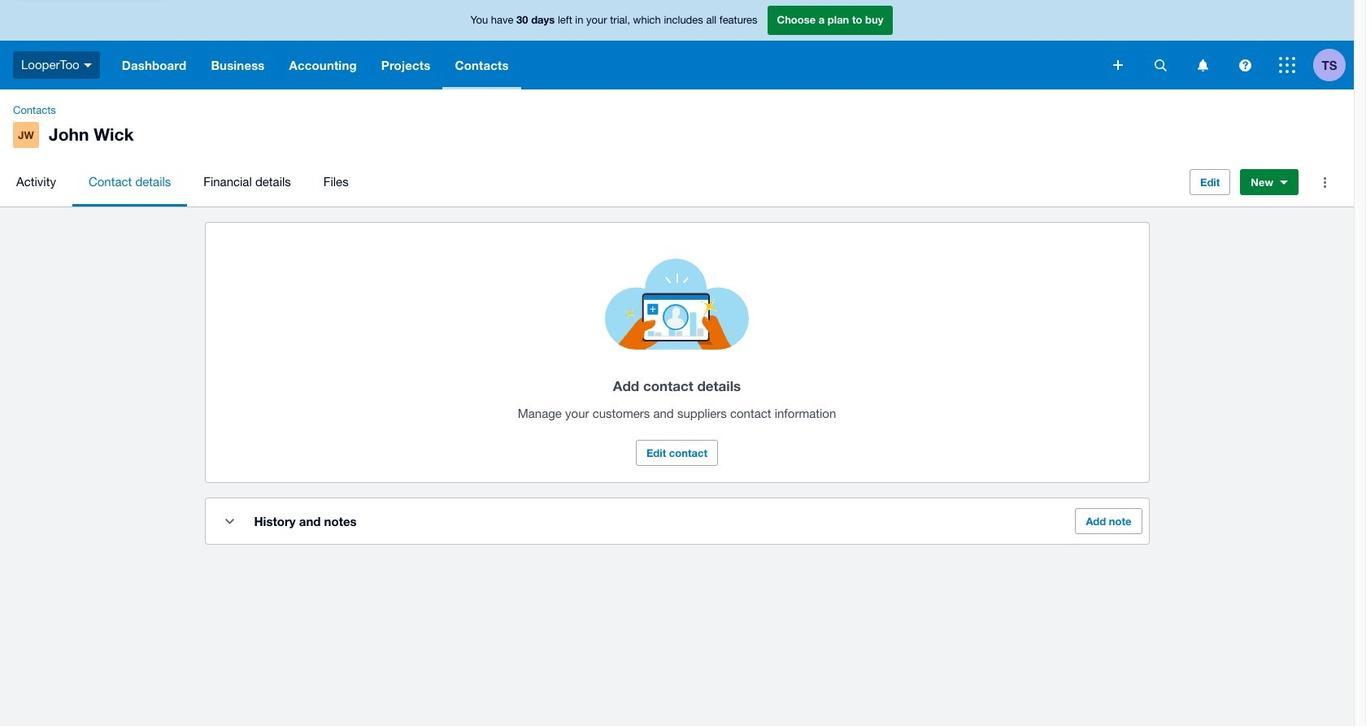 Task type: locate. For each thing, give the bounding box(es) containing it.
svg image
[[1198, 59, 1209, 71], [1239, 59, 1252, 71], [1114, 60, 1124, 70]]

2 horizontal spatial svg image
[[1239, 59, 1252, 71]]

0 horizontal spatial svg image
[[1114, 60, 1124, 70]]

svg image
[[1280, 57, 1296, 73], [1155, 59, 1167, 71], [84, 63, 92, 67]]

2 horizontal spatial svg image
[[1280, 57, 1296, 73]]

heading
[[518, 375, 837, 398]]

menu
[[0, 158, 1177, 207]]

1 horizontal spatial svg image
[[1155, 59, 1167, 71]]

banner
[[0, 0, 1355, 89]]

0 horizontal spatial svg image
[[84, 63, 92, 67]]



Task type: vqa. For each thing, say whether or not it's contained in the screenshot.
Empty State Bank Feed Widget With A Tooltip Explaining The Feature. Includes A 'Securely Connect A Bank Account' Button And A Data-Less Flat Line Graph Marking Four Weekly Dates, Indicating Future Account Balance Tracking. "image"
no



Task type: describe. For each thing, give the bounding box(es) containing it.
toggle image
[[225, 519, 234, 524]]

actions menu image
[[1309, 166, 1342, 199]]

1 horizontal spatial svg image
[[1198, 59, 1209, 71]]



